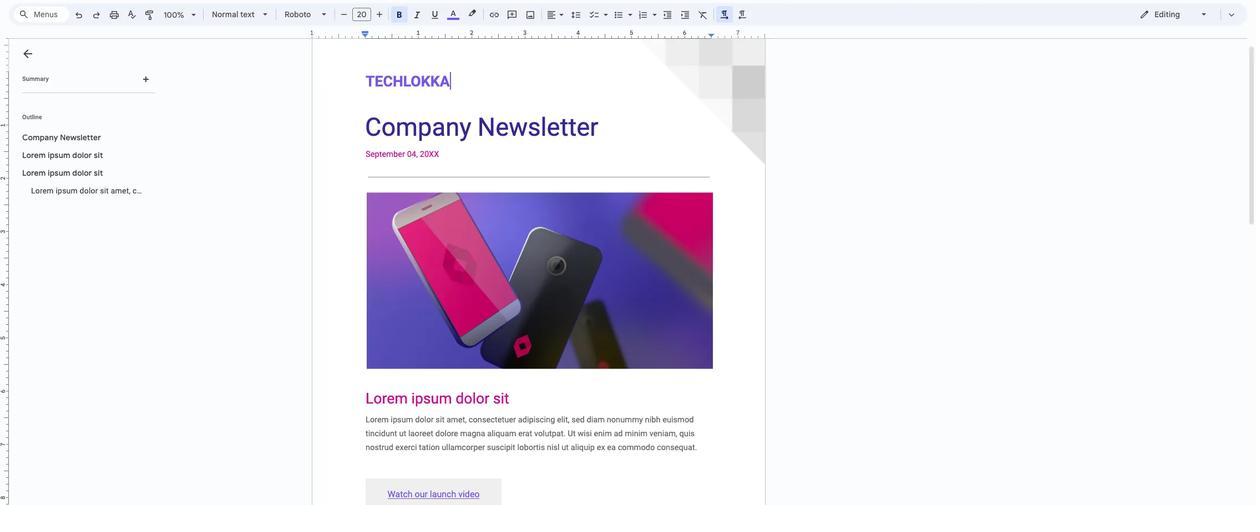 Task type: vqa. For each thing, say whether or not it's contained in the screenshot.
THE NEWSLETTER at left
yes



Task type: locate. For each thing, give the bounding box(es) containing it.
editing button
[[1132, 6, 1216, 23]]

amet,
[[111, 187, 131, 195]]

0 vertical spatial lorem
[[22, 150, 46, 160]]

company
[[22, 133, 58, 143]]

company newsletter
[[22, 133, 101, 143]]

outline heading
[[9, 113, 160, 129]]

outline
[[22, 114, 42, 121]]

bulleted list menu image
[[626, 7, 633, 11]]

sit up lorem ipsum dolor sit amet, consectetuer adipiscing elit!
[[94, 168, 103, 178]]

sit down newsletter
[[94, 150, 103, 160]]

0 vertical spatial lorem ipsum dolor sit
[[22, 150, 103, 160]]

1
[[310, 29, 314, 37]]

lorem ipsum dolor sit amet, consectetuer adipiscing elit!
[[31, 187, 233, 195]]

roboto
[[285, 9, 311, 19]]

lorem ipsum dolor sit
[[22, 150, 103, 160], [22, 168, 103, 178]]

checklist menu image
[[601, 7, 608, 11]]

sit
[[94, 150, 103, 160], [94, 168, 103, 178], [100, 187, 109, 195]]

application
[[0, 0, 1257, 506]]

Menus field
[[14, 7, 69, 22]]

elit!
[[220, 187, 233, 195]]

consectetuer
[[133, 187, 179, 195]]

ipsum
[[48, 150, 70, 160], [48, 168, 70, 178], [56, 187, 78, 195]]

insert image image
[[524, 7, 537, 22]]

sit left amet, on the top left of page
[[100, 187, 109, 195]]

summary
[[22, 75, 49, 83]]

mode and view toolbar
[[1132, 3, 1241, 26]]

dolor
[[72, 150, 92, 160], [72, 168, 92, 178], [80, 187, 98, 195]]

normal
[[212, 9, 238, 19]]

editing
[[1155, 9, 1181, 19]]

2 vertical spatial sit
[[100, 187, 109, 195]]

application containing normal text
[[0, 0, 1257, 506]]

lorem
[[22, 150, 46, 160], [22, 168, 46, 178], [31, 187, 54, 195]]

1 vertical spatial lorem ipsum dolor sit
[[22, 168, 103, 178]]

document outline element
[[9, 39, 233, 506]]

line & paragraph spacing image
[[570, 7, 583, 22]]

main toolbar
[[69, 0, 752, 282]]

0 vertical spatial ipsum
[[48, 150, 70, 160]]



Task type: describe. For each thing, give the bounding box(es) containing it.
1 vertical spatial lorem
[[22, 168, 46, 178]]

2 vertical spatial dolor
[[80, 187, 98, 195]]

styles list. normal text selected. option
[[212, 7, 256, 22]]

0 vertical spatial sit
[[94, 150, 103, 160]]

1 lorem ipsum dolor sit from the top
[[22, 150, 103, 160]]

normal text
[[212, 9, 255, 19]]

Font size field
[[352, 8, 376, 22]]

top margin image
[[0, 32, 8, 75]]

1 vertical spatial dolor
[[72, 168, 92, 178]]

1 vertical spatial ipsum
[[48, 168, 70, 178]]

highlight color image
[[466, 7, 478, 20]]

adipiscing
[[181, 187, 218, 195]]

0 vertical spatial dolor
[[72, 150, 92, 160]]

2 vertical spatial lorem
[[31, 187, 54, 195]]

2 vertical spatial ipsum
[[56, 187, 78, 195]]

font list. roboto selected. option
[[285, 7, 315, 22]]

Zoom field
[[159, 7, 201, 23]]

text color image
[[447, 7, 460, 20]]

Font size text field
[[353, 8, 371, 21]]

numbered list menu image
[[650, 7, 657, 11]]

text
[[240, 9, 255, 19]]

1 vertical spatial sit
[[94, 168, 103, 178]]

summary heading
[[22, 75, 49, 84]]

right margin image
[[709, 30, 765, 38]]

left margin image
[[313, 30, 369, 38]]

2 lorem ipsum dolor sit from the top
[[22, 168, 103, 178]]

newsletter
[[60, 133, 101, 143]]

Zoom text field
[[161, 7, 188, 23]]



